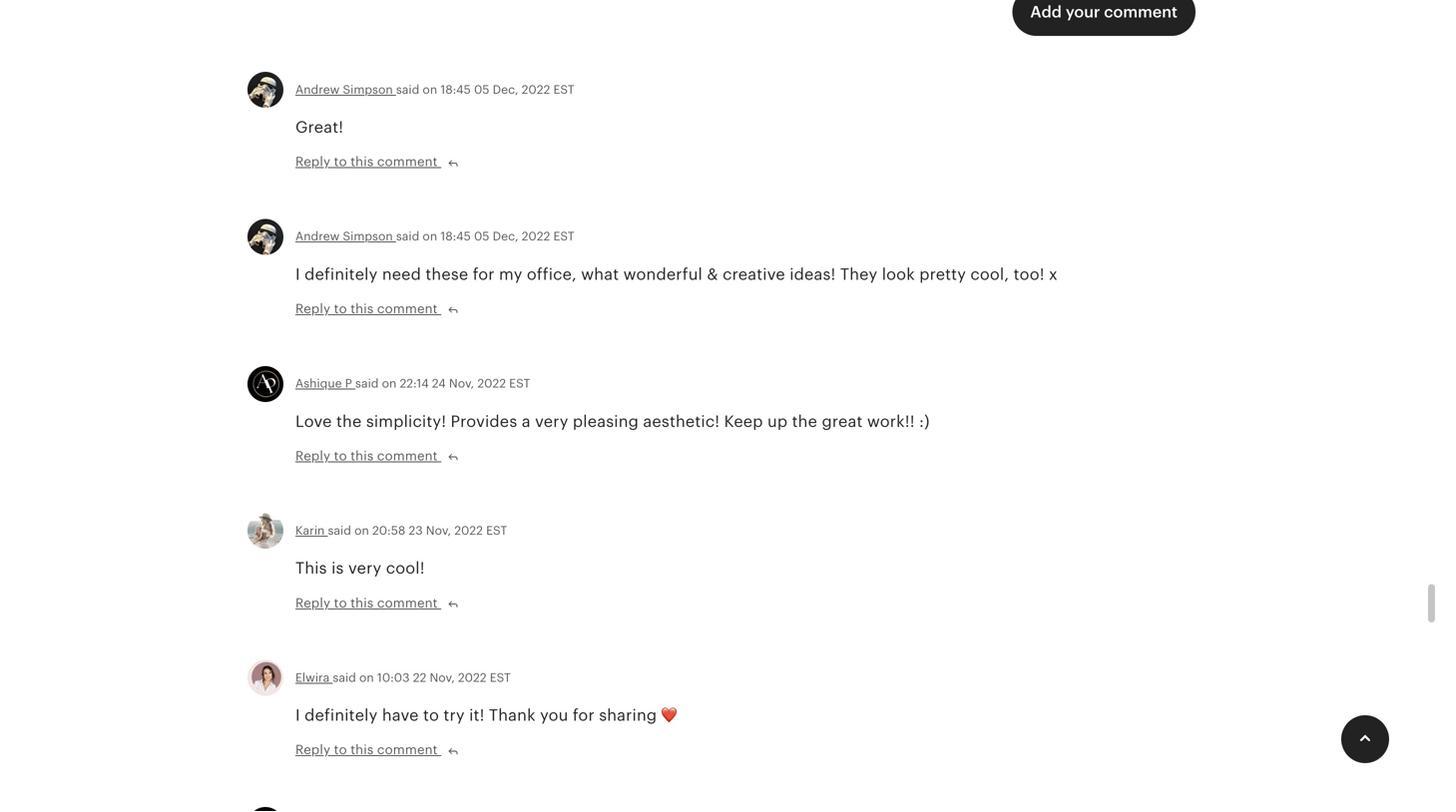 Task type: describe. For each thing, give the bounding box(es) containing it.
:)
[[920, 413, 930, 431]]

creative
[[723, 265, 786, 283]]

is
[[332, 560, 344, 578]]

you
[[540, 707, 569, 725]]

karin link
[[296, 524, 328, 538]]

nov, for cool!
[[426, 524, 451, 538]]

comment for cool!
[[377, 596, 438, 611]]

work!!
[[868, 413, 915, 431]]

office,
[[527, 265, 577, 283]]

karin said on 20:58 23 nov, 2022 est
[[296, 524, 507, 538]]

simplicity!
[[366, 413, 446, 431]]

keep
[[725, 413, 763, 431]]

&
[[707, 265, 719, 283]]

it!
[[469, 707, 485, 725]]

thank
[[489, 707, 536, 725]]

try
[[444, 707, 465, 725]]

said for great!
[[396, 83, 420, 96]]

to for love the simplicity! provides a very pleasing aesthetic! keep up the great work!! :)
[[334, 449, 347, 464]]

they
[[841, 265, 878, 283]]

10:03
[[377, 671, 410, 685]]

pretty
[[920, 265, 967, 283]]

reply to this comment for i definitely need these for my office, what wonderful & creative ideas! they look pretty cool, too! x
[[296, 302, 441, 317]]

love
[[296, 413, 332, 431]]

great!
[[296, 118, 344, 136]]

elwira
[[296, 671, 330, 685]]

22
[[413, 671, 427, 685]]

wonderful
[[624, 265, 703, 283]]

to for great!
[[334, 154, 347, 169]]

nov, for to
[[430, 671, 455, 685]]

0 vertical spatial for
[[473, 265, 495, 283]]

simpson for great!
[[343, 83, 393, 96]]

reply to this comment link for this is very cool!
[[296, 594, 459, 613]]

0 horizontal spatial very
[[348, 560, 382, 578]]

andrew for great!
[[296, 83, 340, 96]]

up
[[768, 413, 788, 431]]

2022 for love the simplicity! provides a very pleasing aesthetic! keep up the great work!! :)
[[478, 377, 506, 390]]

this for this is very cool!
[[351, 596, 374, 611]]

add your comment
[[1031, 3, 1178, 21]]

love the simplicity! provides a very pleasing aesthetic! keep up the great work!! :)
[[296, 413, 930, 431]]

elwira link
[[296, 671, 333, 685]]

pleasing
[[573, 413, 639, 431]]

dec, for i definitely need these for my office, what wonderful & creative ideas! they look pretty cool, too! x
[[493, 230, 519, 243]]

reply to this comment for i definitely have to try it! thank you for sharing ❤️
[[296, 743, 441, 758]]

definitely for have
[[305, 707, 378, 725]]

i definitely need these for my office, what wonderful & creative ideas! they look pretty cool, too! x
[[296, 265, 1058, 283]]

on for i definitely need these for my office, what wonderful & creative ideas! they look pretty cool, too! x
[[423, 230, 437, 243]]

23
[[409, 524, 423, 538]]

aesthetic!
[[643, 413, 720, 431]]

20:58 23 nov, 2022 est link
[[372, 524, 507, 538]]

18:45 05 dec, 2022 est link for i definitely need these for my office, what wonderful & creative ideas! they look pretty cool, too! x
[[441, 230, 575, 243]]

ashique p said on 22:14 24 nov, 2022 est
[[296, 377, 531, 390]]

10:03 22 nov, 2022 est link
[[377, 671, 511, 685]]

i definitely have to try it! thank you for sharing ❤️
[[296, 707, 678, 725]]

this for love the simplicity! provides a very pleasing aesthetic! keep up the great work!! :)
[[351, 449, 374, 464]]

add your comment button
[[1013, 0, 1196, 36]]

1 the from the left
[[337, 413, 362, 431]]

reply to this comment for great!
[[296, 154, 441, 169]]

your
[[1066, 3, 1101, 21]]

andrew for i definitely need these for my office, what wonderful & creative ideas! they look pretty cool, too! x
[[296, 230, 340, 243]]

to left try
[[423, 707, 439, 725]]

20:58
[[372, 524, 406, 538]]

2022 for i definitely need these for my office, what wonderful & creative ideas! they look pretty cool, too! x
[[522, 230, 550, 243]]

karin
[[296, 524, 325, 538]]

reply to this comment link for i definitely need these for my office, what wonderful & creative ideas! they look pretty cool, too! x
[[296, 300, 459, 318]]

x
[[1049, 265, 1058, 283]]

18:45 for i definitely need these for my office, what wonderful & creative ideas! they look pretty cool, too! x
[[441, 230, 471, 243]]

reply to this comment link for great!
[[296, 153, 459, 171]]

andrew simpson link for great!
[[296, 83, 396, 96]]

add
[[1031, 3, 1062, 21]]



Task type: locate. For each thing, give the bounding box(es) containing it.
dec,
[[493, 83, 519, 96], [493, 230, 519, 243]]

on for great!
[[423, 83, 437, 96]]

0 horizontal spatial for
[[473, 265, 495, 283]]

5 this from the top
[[351, 743, 374, 758]]

5 reply to this comment from the top
[[296, 743, 441, 758]]

1 05 from the top
[[474, 83, 490, 96]]

1 horizontal spatial the
[[792, 413, 818, 431]]

andrew simpson link for i definitely need these for my office, what wonderful & creative ideas! they look pretty cool, too! x
[[296, 230, 396, 243]]

said
[[396, 83, 420, 96], [396, 230, 420, 243], [355, 377, 379, 390], [328, 524, 351, 538], [333, 671, 356, 685]]

sharing
[[599, 707, 657, 725]]

what
[[581, 265, 619, 283]]

reply for love the simplicity! provides a very pleasing aesthetic! keep up the great work!! :)
[[296, 449, 331, 464]]

to down p
[[334, 449, 347, 464]]

for left my
[[473, 265, 495, 283]]

andrew simpson link up great!
[[296, 83, 396, 96]]

to down is
[[334, 596, 347, 611]]

to up p
[[334, 302, 347, 317]]

definitely down elwira "link" at bottom left
[[305, 707, 378, 725]]

cool,
[[971, 265, 1010, 283]]

reply to this comment link down the simplicity!
[[296, 447, 459, 465]]

the
[[337, 413, 362, 431], [792, 413, 818, 431]]

0 vertical spatial simpson
[[343, 83, 393, 96]]

reply down elwira
[[296, 743, 331, 758]]

reply to this comment down have
[[296, 743, 441, 758]]

2 andrew simpson link from the top
[[296, 230, 396, 243]]

1 vertical spatial simpson
[[343, 230, 393, 243]]

on for love the simplicity! provides a very pleasing aesthetic! keep up the great work!! :)
[[382, 377, 397, 390]]

this is very cool!
[[296, 560, 425, 578]]

4 reply to this comment from the top
[[296, 596, 441, 611]]

reply to this comment link down great!
[[296, 153, 459, 171]]

reply to this comment down 'this is very cool!'
[[296, 596, 441, 611]]

1 vertical spatial i
[[296, 707, 300, 725]]

very
[[535, 413, 569, 431], [348, 560, 382, 578]]

1 18:45 05 dec, 2022 est link from the top
[[441, 83, 575, 96]]

1 vertical spatial nov,
[[426, 524, 451, 538]]

nov,
[[449, 377, 474, 390], [426, 524, 451, 538], [430, 671, 455, 685]]

reply to this comment link
[[296, 153, 459, 171], [296, 300, 459, 318], [296, 447, 459, 465], [296, 594, 459, 613], [296, 742, 459, 760]]

reply to this comment down great!
[[296, 154, 441, 169]]

2 i from the top
[[296, 707, 300, 725]]

2 this from the top
[[351, 302, 374, 317]]

1 horizontal spatial for
[[573, 707, 595, 725]]

definitely
[[305, 265, 378, 283], [305, 707, 378, 725]]

2 reply to this comment link from the top
[[296, 300, 459, 318]]

said for love the simplicity! provides a very pleasing aesthetic! keep up the great work!! :)
[[355, 377, 379, 390]]

andrew simpson said on 18:45 05 dec, 2022 est for i definitely need these for my office, what wonderful & creative ideas! they look pretty cool, too! x
[[296, 230, 575, 243]]

reply to this comment
[[296, 154, 441, 169], [296, 302, 441, 317], [296, 449, 441, 464], [296, 596, 441, 611], [296, 743, 441, 758]]

1 this from the top
[[351, 154, 374, 169]]

need
[[382, 265, 421, 283]]

for right you
[[573, 707, 595, 725]]

0 vertical spatial definitely
[[305, 265, 378, 283]]

to
[[334, 154, 347, 169], [334, 302, 347, 317], [334, 449, 347, 464], [334, 596, 347, 611], [423, 707, 439, 725], [334, 743, 347, 758]]

est for i definitely need these for my office, what wonderful & creative ideas! they look pretty cool, too! x
[[554, 230, 575, 243]]

reply to this comment link down 'this is very cool!'
[[296, 594, 459, 613]]

for
[[473, 265, 495, 283], [573, 707, 595, 725]]

05 for great!
[[474, 83, 490, 96]]

provides
[[451, 413, 518, 431]]

a
[[522, 413, 531, 431]]

comment
[[1105, 3, 1178, 21], [377, 154, 438, 169], [377, 302, 438, 317], [377, 449, 438, 464], [377, 596, 438, 611], [377, 743, 438, 758]]

24
[[432, 377, 446, 390]]

my
[[499, 265, 523, 283]]

1 reply to this comment link from the top
[[296, 153, 459, 171]]

22:14
[[400, 377, 429, 390]]

simpson up great!
[[343, 83, 393, 96]]

0 vertical spatial dec,
[[493, 83, 519, 96]]

0 vertical spatial andrew simpson said on 18:45 05 dec, 2022 est
[[296, 83, 575, 96]]

2 18:45 05 dec, 2022 est link from the top
[[441, 230, 575, 243]]

simpson up need
[[343, 230, 393, 243]]

1 andrew simpson link from the top
[[296, 83, 396, 96]]

andrew simpson link
[[296, 83, 396, 96], [296, 230, 396, 243]]

2 reply to this comment from the top
[[296, 302, 441, 317]]

1 reply from the top
[[296, 154, 331, 169]]

1 simpson from the top
[[343, 83, 393, 96]]

❤️
[[662, 707, 678, 725]]

reply down love
[[296, 449, 331, 464]]

0 vertical spatial 18:45 05 dec, 2022 est link
[[441, 83, 575, 96]]

1 dec, from the top
[[493, 83, 519, 96]]

said for i definitely need these for my office, what wonderful & creative ideas! they look pretty cool, too! x
[[396, 230, 420, 243]]

2 andrew simpson said on 18:45 05 dec, 2022 est from the top
[[296, 230, 575, 243]]

2 reply from the top
[[296, 302, 331, 317]]

2 18:45 from the top
[[441, 230, 471, 243]]

cool!
[[386, 560, 425, 578]]

18:45
[[441, 83, 471, 96], [441, 230, 471, 243]]

est for love the simplicity! provides a very pleasing aesthetic! keep up the great work!! :)
[[509, 377, 531, 390]]

reply to this comment for love the simplicity! provides a very pleasing aesthetic! keep up the great work!! :)
[[296, 449, 441, 464]]

reply for i definitely need these for my office, what wonderful & creative ideas! they look pretty cool, too! x
[[296, 302, 331, 317]]

0 vertical spatial i
[[296, 265, 300, 283]]

0 vertical spatial 18:45
[[441, 83, 471, 96]]

2 andrew from the top
[[296, 230, 340, 243]]

reply to this comment link down have
[[296, 742, 459, 760]]

18:45 05 dec, 2022 est link
[[441, 83, 575, 96], [441, 230, 575, 243]]

definitely left need
[[305, 265, 378, 283]]

nov, right 23
[[426, 524, 451, 538]]

est
[[554, 83, 575, 96], [554, 230, 575, 243], [509, 377, 531, 390], [486, 524, 507, 538], [490, 671, 511, 685]]

2022
[[522, 83, 550, 96], [522, 230, 550, 243], [478, 377, 506, 390], [455, 524, 483, 538], [458, 671, 487, 685]]

2 vertical spatial nov,
[[430, 671, 455, 685]]

2 simpson from the top
[[343, 230, 393, 243]]

1 vertical spatial very
[[348, 560, 382, 578]]

reply for this is very cool!
[[296, 596, 331, 611]]

3 reply from the top
[[296, 449, 331, 464]]

the right up
[[792, 413, 818, 431]]

0 vertical spatial andrew
[[296, 83, 340, 96]]

the right love
[[337, 413, 362, 431]]

1 reply to this comment from the top
[[296, 154, 441, 169]]

definitely for need
[[305, 265, 378, 283]]

ashique
[[296, 377, 342, 390]]

1 horizontal spatial very
[[535, 413, 569, 431]]

this
[[351, 154, 374, 169], [351, 302, 374, 317], [351, 449, 374, 464], [351, 596, 374, 611], [351, 743, 374, 758]]

1 18:45 from the top
[[441, 83, 471, 96]]

to down great!
[[334, 154, 347, 169]]

to for i definitely have to try it! thank you for sharing ❤️
[[334, 743, 347, 758]]

reply for i definitely have to try it! thank you for sharing ❤️
[[296, 743, 331, 758]]

1 vertical spatial for
[[573, 707, 595, 725]]

to for i definitely need these for my office, what wonderful & creative ideas! they look pretty cool, too! x
[[334, 302, 347, 317]]

great
[[822, 413, 863, 431]]

reply
[[296, 154, 331, 169], [296, 302, 331, 317], [296, 449, 331, 464], [296, 596, 331, 611], [296, 743, 331, 758]]

simpson for i definitely need these for my office, what wonderful & creative ideas! they look pretty cool, too! x
[[343, 230, 393, 243]]

reply up ashique
[[296, 302, 331, 317]]

reply down this
[[296, 596, 331, 611]]

reply to this comment for this is very cool!
[[296, 596, 441, 611]]

this for great!
[[351, 154, 374, 169]]

i
[[296, 265, 300, 283], [296, 707, 300, 725]]

comment inside button
[[1105, 3, 1178, 21]]

andrew
[[296, 83, 340, 96], [296, 230, 340, 243]]

2 definitely from the top
[[305, 707, 378, 725]]

to for this is very cool!
[[334, 596, 347, 611]]

elwira said on 10:03 22 nov, 2022 est
[[296, 671, 511, 685]]

i for i definitely have to try it! thank you for sharing ❤️
[[296, 707, 300, 725]]

1 vertical spatial 05
[[474, 230, 490, 243]]

these
[[426, 265, 469, 283]]

nov, right 22
[[430, 671, 455, 685]]

this
[[296, 560, 327, 578]]

4 this from the top
[[351, 596, 374, 611]]

1 vertical spatial andrew simpson link
[[296, 230, 396, 243]]

ashique p link
[[296, 377, 355, 390]]

18:45 05 dec, 2022 est link for great!
[[441, 83, 575, 96]]

1 vertical spatial dec,
[[493, 230, 519, 243]]

1 andrew simpson said on 18:45 05 dec, 2022 est from the top
[[296, 83, 575, 96]]

comment for to
[[377, 743, 438, 758]]

3 reply to this comment from the top
[[296, 449, 441, 464]]

nov, right 24
[[449, 377, 474, 390]]

1 vertical spatial 18:45 05 dec, 2022 est link
[[441, 230, 575, 243]]

this for i definitely need these for my office, what wonderful & creative ideas! they look pretty cool, too! x
[[351, 302, 374, 317]]

1 i from the top
[[296, 265, 300, 283]]

18:45 for great!
[[441, 83, 471, 96]]

2 the from the left
[[792, 413, 818, 431]]

reply down great!
[[296, 154, 331, 169]]

1 vertical spatial andrew
[[296, 230, 340, 243]]

andrew simpson link up need
[[296, 230, 396, 243]]

1 vertical spatial 18:45
[[441, 230, 471, 243]]

very right is
[[348, 560, 382, 578]]

5 reply to this comment link from the top
[[296, 742, 459, 760]]

comment for provides
[[377, 449, 438, 464]]

0 vertical spatial andrew simpson link
[[296, 83, 396, 96]]

3 this from the top
[[351, 449, 374, 464]]

05 for i definitely need these for my office, what wonderful & creative ideas! they look pretty cool, too! x
[[474, 230, 490, 243]]

andrew simpson said on 18:45 05 dec, 2022 est for great!
[[296, 83, 575, 96]]

i for i definitely need these for my office, what wonderful & creative ideas! they look pretty cool, too! x
[[296, 265, 300, 283]]

dec, for great!
[[493, 83, 519, 96]]

reply to this comment down the simplicity!
[[296, 449, 441, 464]]

simpson
[[343, 83, 393, 96], [343, 230, 393, 243]]

comment for these
[[377, 302, 438, 317]]

5 reply from the top
[[296, 743, 331, 758]]

to down elwira said on 10:03 22 nov, 2022 est
[[334, 743, 347, 758]]

0 vertical spatial 05
[[474, 83, 490, 96]]

22:14 24 nov, 2022 est link
[[400, 377, 531, 390]]

1 vertical spatial andrew simpson said on 18:45 05 dec, 2022 est
[[296, 230, 575, 243]]

4 reply to this comment link from the top
[[296, 594, 459, 613]]

very right the a
[[535, 413, 569, 431]]

look
[[882, 265, 915, 283]]

reply for great!
[[296, 154, 331, 169]]

andrew simpson said on 18:45 05 dec, 2022 est
[[296, 83, 575, 96], [296, 230, 575, 243]]

reply to this comment link down need
[[296, 300, 459, 318]]

1 andrew from the top
[[296, 83, 340, 96]]

4 reply from the top
[[296, 596, 331, 611]]

2 dec, from the top
[[493, 230, 519, 243]]

est for great!
[[554, 83, 575, 96]]

reply to this comment link for i definitely have to try it! thank you for sharing ❤️
[[296, 742, 459, 760]]

0 vertical spatial very
[[535, 413, 569, 431]]

reply to this comment down need
[[296, 302, 441, 317]]

p
[[345, 377, 352, 390]]

have
[[382, 707, 419, 725]]

2022 for great!
[[522, 83, 550, 96]]

reply to this comment link for love the simplicity! provides a very pleasing aesthetic! keep up the great work!! :)
[[296, 447, 459, 465]]

0 horizontal spatial the
[[337, 413, 362, 431]]

0 vertical spatial nov,
[[449, 377, 474, 390]]

too!
[[1014, 265, 1045, 283]]

this for i definitely have to try it! thank you for sharing ❤️
[[351, 743, 374, 758]]

on
[[423, 83, 437, 96], [423, 230, 437, 243], [382, 377, 397, 390], [355, 524, 369, 538], [359, 671, 374, 685]]

1 vertical spatial definitely
[[305, 707, 378, 725]]

05
[[474, 83, 490, 96], [474, 230, 490, 243]]

2 05 from the top
[[474, 230, 490, 243]]

ideas!
[[790, 265, 836, 283]]

1 definitely from the top
[[305, 265, 378, 283]]

3 reply to this comment link from the top
[[296, 447, 459, 465]]



Task type: vqa. For each thing, say whether or not it's contained in the screenshot.
TREBOL,
no



